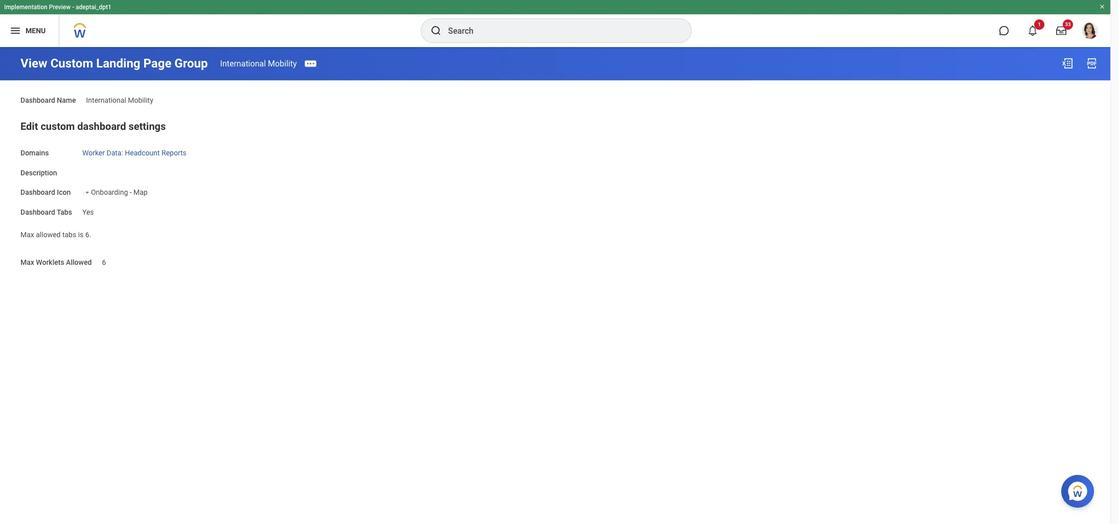 Task type: locate. For each thing, give the bounding box(es) containing it.
mobility for 'international mobility' link
[[268, 59, 297, 68]]

worklets
[[36, 258, 64, 266]]

-
[[72, 4, 74, 11], [130, 188, 132, 197]]

dashboard icon
[[20, 188, 71, 197]]

international mobility for 'international mobility' link
[[220, 59, 297, 68]]

1 horizontal spatial international
[[220, 59, 266, 68]]

menu
[[26, 26, 46, 35]]

1 horizontal spatial mobility
[[268, 59, 297, 68]]

- right preview
[[72, 4, 74, 11]]

edit custom dashboard settings group
[[20, 118, 1090, 268]]

dashboard up the edit
[[20, 96, 55, 104]]

1 horizontal spatial international mobility
[[220, 59, 297, 68]]

dashboard
[[77, 120, 126, 132]]

onboarding - map element
[[91, 186, 148, 197]]

implementation
[[4, 4, 47, 11]]

1 vertical spatial -
[[130, 188, 132, 197]]

mobility inside dashboard name "element"
[[128, 96, 153, 104]]

max for max allowed tabs is 6.
[[20, 231, 34, 239]]

edit custom dashboard settings button
[[20, 120, 166, 132]]

mobility
[[268, 59, 297, 68], [128, 96, 153, 104]]

dashboard for dashboard name
[[20, 96, 55, 104]]

international for dashboard name "element"
[[86, 96, 126, 104]]

2 vertical spatial dashboard
[[20, 208, 55, 216]]

max
[[20, 231, 34, 239], [20, 258, 34, 266]]

search image
[[430, 25, 442, 37]]

- left 'map'
[[130, 188, 132, 197]]

0 vertical spatial max
[[20, 231, 34, 239]]

onboarding
[[91, 188, 128, 197]]

international mobility
[[220, 59, 297, 68], [86, 96, 153, 104]]

custom
[[41, 120, 75, 132]]

adeptai_dpt1
[[76, 4, 111, 11]]

2 dashboard from the top
[[20, 188, 55, 197]]

- inside menu banner
[[72, 4, 74, 11]]

edit
[[20, 120, 38, 132]]

data:
[[107, 149, 123, 157]]

1 dashboard from the top
[[20, 96, 55, 104]]

max left worklets
[[20, 258, 34, 266]]

1
[[1038, 21, 1041, 27]]

allowed
[[36, 231, 61, 239]]

edit custom dashboard settings
[[20, 120, 166, 132]]

6.
[[85, 231, 91, 239]]

0 vertical spatial dashboard
[[20, 96, 55, 104]]

tabs
[[57, 208, 72, 216]]

view printable version (pdf) image
[[1086, 57, 1098, 70]]

worker data: headcount reports link
[[82, 147, 187, 157]]

dashboard name
[[20, 96, 76, 104]]

0 horizontal spatial mobility
[[128, 96, 153, 104]]

0 vertical spatial mobility
[[268, 59, 297, 68]]

0 vertical spatial -
[[72, 4, 74, 11]]

justify image
[[9, 25, 21, 37]]

mobility for dashboard name "element"
[[128, 96, 153, 104]]

international mobility link
[[220, 59, 297, 68]]

1 horizontal spatial -
[[130, 188, 132, 197]]

1 vertical spatial mobility
[[128, 96, 153, 104]]

settings
[[129, 120, 166, 132]]

1 vertical spatial max
[[20, 258, 34, 266]]

dashboard for dashboard icon
[[20, 188, 55, 197]]

landing
[[96, 56, 140, 71]]

0 horizontal spatial -
[[72, 4, 74, 11]]

1 max from the top
[[20, 231, 34, 239]]

0 horizontal spatial international mobility
[[86, 96, 153, 104]]

yes
[[82, 208, 94, 216]]

international inside dashboard name "element"
[[86, 96, 126, 104]]

domains
[[20, 149, 49, 157]]

1 button
[[1022, 19, 1045, 42]]

page
[[143, 56, 172, 71]]

tabs
[[62, 231, 76, 239]]

1 vertical spatial international mobility
[[86, 96, 153, 104]]

1 vertical spatial international
[[86, 96, 126, 104]]

1 vertical spatial dashboard
[[20, 188, 55, 197]]

menu banner
[[0, 0, 1111, 47]]

2 max from the top
[[20, 258, 34, 266]]

dashboard down description
[[20, 188, 55, 197]]

3 dashboard from the top
[[20, 208, 55, 216]]

max worklets allowed
[[20, 258, 92, 266]]

dashboard
[[20, 96, 55, 104], [20, 188, 55, 197], [20, 208, 55, 216]]

0 vertical spatial international
[[220, 59, 266, 68]]

international
[[220, 59, 266, 68], [86, 96, 126, 104]]

33
[[1065, 21, 1071, 27]]

max worklets allowed element
[[102, 252, 106, 267]]

menu button
[[0, 14, 59, 47]]

0 vertical spatial international mobility
[[220, 59, 297, 68]]

0 horizontal spatial international
[[86, 96, 126, 104]]

dashboard down dashboard icon
[[20, 208, 55, 216]]

dashboard icon image
[[82, 188, 89, 197]]

max left the "allowed"
[[20, 231, 34, 239]]



Task type: vqa. For each thing, say whether or not it's contained in the screenshot.
cases for Archived cases
no



Task type: describe. For each thing, give the bounding box(es) containing it.
preview
[[49, 4, 71, 11]]

6
[[102, 258, 106, 266]]

33 button
[[1050, 19, 1073, 42]]

inbox large image
[[1057, 26, 1067, 36]]

dashboard name element
[[86, 90, 153, 105]]

map
[[133, 188, 148, 197]]

dashboard tabs element
[[82, 202, 94, 217]]

international mobility for dashboard name "element"
[[86, 96, 153, 104]]

dashboard for dashboard tabs
[[20, 208, 55, 216]]

onboarding - map
[[91, 188, 148, 197]]

custom
[[50, 56, 93, 71]]

profile logan mcneil image
[[1082, 23, 1098, 41]]

name
[[57, 96, 76, 104]]

max allowed tabs is 6.
[[20, 231, 91, 239]]

description
[[20, 169, 57, 177]]

view custom landing page group
[[20, 56, 208, 71]]

is
[[78, 231, 84, 239]]

- inside 'edit custom dashboard settings' group
[[130, 188, 132, 197]]

international for 'international mobility' link
[[220, 59, 266, 68]]

export to excel image
[[1062, 57, 1074, 70]]

view
[[20, 56, 47, 71]]

max for max worklets allowed
[[20, 258, 34, 266]]

implementation preview -   adeptai_dpt1
[[4, 4, 111, 11]]

close environment banner image
[[1100, 4, 1106, 10]]

worker
[[82, 149, 105, 157]]

worker data: headcount reports
[[82, 149, 187, 157]]

allowed
[[66, 258, 92, 266]]

reports
[[162, 149, 187, 157]]

notifications large image
[[1028, 26, 1038, 36]]

icon
[[57, 188, 71, 197]]

Search Workday  search field
[[448, 19, 670, 42]]

view custom landing page group main content
[[0, 47, 1111, 277]]

headcount
[[125, 149, 160, 157]]

dashboard tabs
[[20, 208, 72, 216]]

group
[[175, 56, 208, 71]]



